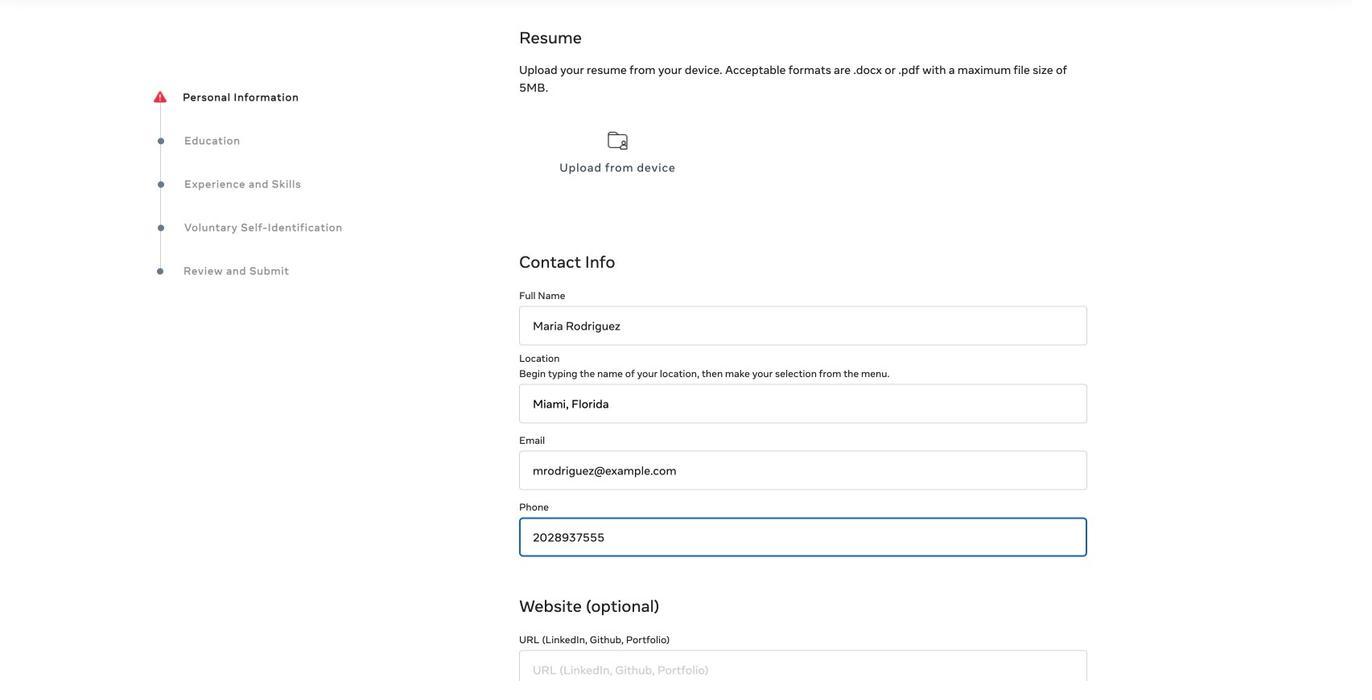 Task type: locate. For each thing, give the bounding box(es) containing it.
Location text field
[[519, 384, 1087, 424]]

URL (LinkedIn, Github, Portfolio) text field
[[519, 651, 1087, 682]]

Email text field
[[519, 451, 1087, 491]]

Full Name text field
[[519, 306, 1087, 346]]

Phone text field
[[519, 518, 1087, 558]]



Task type: vqa. For each thing, say whether or not it's contained in the screenshot.
password field
no



